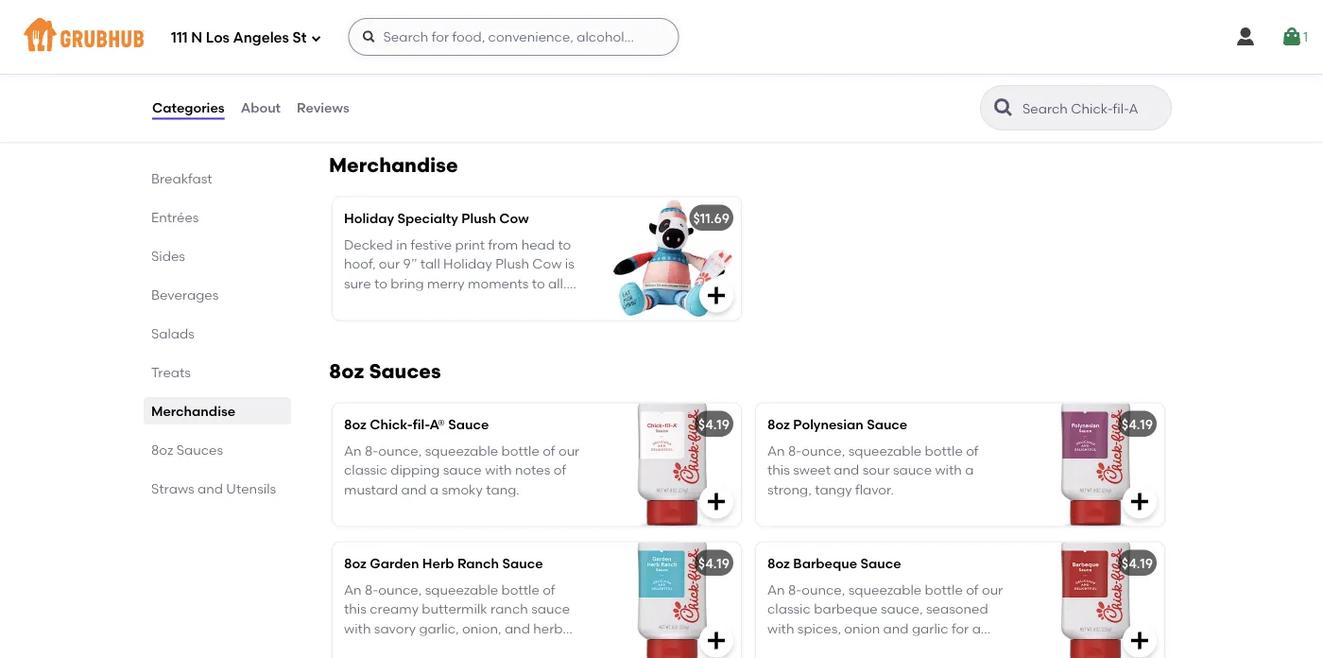 Task type: vqa. For each thing, say whether or not it's contained in the screenshot.
Bacon Turkey Bravo® Sandwich $11.19 +
no



Task type: describe. For each thing, give the bounding box(es) containing it.
milkshakes
[[424, 31, 492, 47]]

the
[[378, 50, 399, 66]]

8oz barbeque sauce
[[768, 555, 902, 571]]

sauce for an 8-ounce, squeezable bottle of this sweet and sour sauce with a strong, tangy flavor.
[[893, 462, 932, 478]]

classic for barbeque
[[768, 601, 811, 617]]

feature
[[405, 69, 452, 85]]

a®
[[430, 416, 445, 432]]

0 horizontal spatial chick-
[[370, 416, 413, 432]]

8- for polynesian
[[788, 443, 802, 459]]

chick- inside our creamy milkshakes are hand- spun the old-fashioned way each time and feature delicious chick-fil- a icedream® dessert.
[[515, 69, 556, 85]]

bottle for sauce,
[[925, 582, 963, 598]]

8oz sauces tab
[[151, 440, 284, 459]]

with inside an 8-ounce, squeezable bottle of our classic dipping sauce with notes of mustard and a smoky tang.
[[485, 462, 512, 478]]

squeezable for sour
[[849, 443, 922, 459]]

8oz garden herb ranch sauce
[[344, 555, 543, 571]]

our creamy milkshakes are hand- spun the old-fashioned way each time and feature delicious chick-fil- a icedream® dessert.
[[344, 31, 573, 104]]

strong,
[[768, 481, 812, 497]]

Search Chick-fil-A search field
[[1021, 99, 1166, 117]]

savory
[[374, 620, 416, 636]]

garden
[[370, 555, 419, 571]]

a
[[344, 88, 354, 104]]

cow
[[500, 210, 529, 226]]

bold
[[824, 639, 852, 655]]

sauce inside an 8-ounce, squeezable bottle of our classic dipping sauce with notes of mustard and a smoky tang.
[[443, 462, 482, 478]]

with for an 8-ounce, squeezable bottle of our classic barbeque sauce, seasoned with spices, onion and garlic for a rich and bold flavor.
[[768, 620, 795, 636]]

svg image for 8oz barbeque sauce
[[1129, 629, 1152, 652]]

dipping
[[391, 462, 440, 478]]

herb
[[533, 620, 563, 636]]

straws and utensils
[[151, 480, 276, 496]]

n
[[191, 29, 203, 46]]

squeezable for ranch
[[425, 582, 498, 598]]

our
[[344, 31, 368, 47]]

tang.
[[486, 481, 520, 497]]

111 n los angeles st
[[171, 29, 307, 46]]

an for an 8-ounce, squeezable bottle of our classic barbeque sauce, seasoned with spices, onion and garlic for a rich and bold flavor.
[[768, 582, 785, 598]]

merchandise inside tab
[[151, 403, 236, 419]]

are
[[495, 31, 517, 47]]

with for an 8-ounce, squeezable bottle of this creamy buttermilk ranch sauce with savory garlic, onion, and herb flavors.
[[344, 620, 371, 636]]

smoky
[[442, 481, 483, 497]]

and inside an 8-ounce, squeezable bottle of our classic dipping sauce with notes of mustard and a smoky tang.
[[401, 481, 427, 497]]

ounce, for and
[[802, 443, 846, 459]]

svg image for vanilla milkshake
[[705, 78, 728, 101]]

specialty
[[397, 210, 458, 226]]

beverages
[[151, 286, 219, 303]]

sauce up sour
[[867, 416, 908, 432]]

8oz garden herb ranch sauce image
[[599, 542, 741, 658]]

fil- inside our creamy milkshakes are hand- spun the old-fashioned way each time and feature delicious chick-fil- a icedream® dessert.
[[556, 69, 573, 85]]

8- for barbeque
[[788, 582, 802, 598]]

categories button
[[151, 74, 226, 142]]

8oz polynesian sauce image
[[1023, 403, 1165, 526]]

bottle for ranch
[[502, 582, 540, 598]]

onion,
[[462, 620, 502, 636]]

old-
[[403, 50, 428, 66]]

8oz for 8oz chick-fil-a® sauce
[[344, 416, 367, 432]]

st
[[293, 29, 307, 46]]

8oz sauces inside tab
[[151, 442, 223, 458]]

beverages tab
[[151, 285, 284, 304]]

icedream®
[[357, 88, 426, 104]]

an for an 8-ounce, squeezable bottle of this creamy buttermilk ranch sauce with savory garlic, onion, and herb flavors.
[[344, 582, 362, 598]]

sauce for an 8-ounce, squeezable bottle of this creamy buttermilk ranch sauce with savory garlic, onion, and herb flavors.
[[531, 601, 570, 617]]

8oz chick-fil-a® sauce
[[344, 416, 489, 432]]

8oz for 8oz polynesian sauce
[[768, 416, 790, 432]]

holiday specialty plush cow image
[[599, 197, 741, 320]]

polynesian
[[794, 416, 864, 432]]

bottle for sauce
[[502, 443, 540, 459]]

$4.19 for an 8-ounce, squeezable bottle of this creamy buttermilk ranch sauce with savory garlic, onion, and herb flavors.
[[699, 555, 730, 571]]

mustard
[[344, 481, 398, 497]]

sauce right a®
[[448, 416, 489, 432]]

8- for garden
[[365, 582, 378, 598]]

8oz chick-fil-a® sauce image
[[599, 403, 741, 526]]

this for creamy
[[344, 601, 367, 617]]

fashioned
[[428, 50, 492, 66]]

1 horizontal spatial sauces
[[369, 359, 441, 383]]

buttermilk
[[422, 601, 488, 617]]

reviews button
[[296, 74, 351, 142]]

of for an 8-ounce, squeezable bottle of this creamy buttermilk ranch sauce with savory garlic, onion, and herb flavors.
[[543, 582, 556, 598]]

herb
[[422, 555, 454, 571]]

$11.69
[[694, 210, 730, 226]]

ranch
[[458, 555, 499, 571]]

sauce,
[[881, 601, 923, 617]]

$4.19 for an 8-ounce, squeezable bottle of our classic dipping sauce with notes of mustard and a smoky tang.
[[699, 416, 730, 432]]

search icon image
[[993, 96, 1015, 119]]

sauce up sauce, at the right of the page
[[861, 555, 902, 571]]

of for an 8-ounce, squeezable bottle of this sweet and sour sauce with a strong, tangy flavor.
[[966, 443, 979, 459]]

rich
[[768, 639, 792, 655]]

and down sauce, at the right of the page
[[884, 620, 909, 636]]

1 button
[[1281, 20, 1309, 54]]

spun
[[344, 50, 375, 66]]

dessert.
[[429, 88, 480, 104]]

sauce right ranch
[[502, 555, 543, 571]]

sides
[[151, 248, 185, 264]]

and inside the an 8-ounce, squeezable bottle of this sweet and sour sauce with a strong, tangy flavor.
[[834, 462, 860, 478]]

1 horizontal spatial 8oz sauces
[[329, 359, 441, 383]]

time
[[344, 69, 373, 85]]

angeles
[[233, 29, 289, 46]]

about button
[[240, 74, 282, 142]]

spices,
[[798, 620, 841, 636]]

ounce, for dipping
[[378, 443, 422, 459]]

entrées tab
[[151, 207, 284, 227]]

squeezable for sauce,
[[849, 582, 922, 598]]



Task type: locate. For each thing, give the bounding box(es) containing it.
ounce, up the dipping
[[378, 443, 422, 459]]

0 horizontal spatial sauces
[[177, 442, 223, 458]]

this up strong,
[[768, 462, 790, 478]]

classic inside an 8-ounce, squeezable bottle of our classic dipping sauce with notes of mustard and a smoky tang.
[[344, 462, 388, 478]]

creamy up the
[[371, 31, 420, 47]]

a inside the an 8-ounce, squeezable bottle of this sweet and sour sauce with a strong, tangy flavor.
[[966, 462, 974, 478]]

our for an 8-ounce, squeezable bottle of our classic dipping sauce with notes of mustard and a smoky tang.
[[559, 443, 580, 459]]

fil- up the dipping
[[413, 416, 430, 432]]

ounce,
[[378, 443, 422, 459], [802, 443, 846, 459], [378, 582, 422, 598], [802, 582, 846, 598]]

a right sour
[[966, 462, 974, 478]]

1 vertical spatial this
[[344, 601, 367, 617]]

2 horizontal spatial sauce
[[893, 462, 932, 478]]

8oz left polynesian
[[768, 416, 790, 432]]

1 vertical spatial creamy
[[370, 601, 419, 617]]

2 vertical spatial a
[[973, 620, 981, 636]]

a inside an 8-ounce, squeezable bottle of our classic dipping sauce with notes of mustard and a smoky tang.
[[430, 481, 439, 497]]

8oz for 8oz barbeque sauce
[[768, 555, 790, 571]]

flavor. inside an 8-ounce, squeezable bottle of our classic barbeque sauce, seasoned with spices, onion and garlic for a rich and bold flavor.
[[856, 639, 894, 655]]

onion
[[845, 620, 880, 636]]

1 vertical spatial a
[[430, 481, 439, 497]]

and inside tab
[[198, 480, 223, 496]]

sauces
[[369, 359, 441, 383], [177, 442, 223, 458]]

svg image for 8oz chick-fil-a® sauce
[[705, 490, 728, 513]]

8oz polynesian sauce
[[768, 416, 908, 432]]

1 horizontal spatial our
[[982, 582, 1003, 598]]

a right the for
[[973, 620, 981, 636]]

svg image inside 1 "button"
[[1281, 26, 1304, 48]]

salads
[[151, 325, 195, 341]]

bottle inside an 8-ounce, squeezable bottle of our classic barbeque sauce, seasoned with spices, onion and garlic for a rich and bold flavor.
[[925, 582, 963, 598]]

an up flavors.
[[344, 582, 362, 598]]

squeezable down a®
[[425, 443, 498, 459]]

an 8-ounce, squeezable bottle of our classic barbeque sauce, seasoned with spices, onion and garlic for a rich and bold flavor.
[[768, 582, 1003, 655]]

1 vertical spatial our
[[982, 582, 1003, 598]]

svg image for 8oz polynesian sauce
[[1129, 490, 1152, 513]]

and down the dipping
[[401, 481, 427, 497]]

1 vertical spatial merchandise
[[151, 403, 236, 419]]

with inside an 8-ounce, squeezable bottle of this creamy buttermilk ranch sauce with savory garlic, onion, and herb flavors.
[[344, 620, 371, 636]]

squeezable inside the an 8-ounce, squeezable bottle of this sweet and sour sauce with a strong, tangy flavor.
[[849, 443, 922, 459]]

0 vertical spatial merchandise
[[329, 153, 458, 177]]

each
[[524, 50, 557, 66]]

flavor. down sour
[[856, 481, 894, 497]]

squeezable inside an 8-ounce, squeezable bottle of this creamy buttermilk ranch sauce with savory garlic, onion, and herb flavors.
[[425, 582, 498, 598]]

of for an 8-ounce, squeezable bottle of our classic barbeque sauce, seasoned with spices, onion and garlic for a rich and bold flavor.
[[966, 582, 979, 598]]

utensils
[[226, 480, 276, 496]]

an for an 8-ounce, squeezable bottle of this sweet and sour sauce with a strong, tangy flavor.
[[768, 443, 785, 459]]

ranch
[[491, 601, 528, 617]]

merchandise up holiday
[[329, 153, 458, 177]]

straws
[[151, 480, 194, 496]]

8- inside the an 8-ounce, squeezable bottle of this sweet and sour sauce with a strong, tangy flavor.
[[788, 443, 802, 459]]

creamy inside an 8-ounce, squeezable bottle of this creamy buttermilk ranch sauce with savory garlic, onion, and herb flavors.
[[370, 601, 419, 617]]

svg image for holiday specialty plush cow
[[705, 284, 728, 307]]

ounce, inside an 8-ounce, squeezable bottle of our classic dipping sauce with notes of mustard and a smoky tang.
[[378, 443, 422, 459]]

and inside our creamy milkshakes are hand- spun the old-fashioned way each time and feature delicious chick-fil- a icedream® dessert.
[[376, 69, 402, 85]]

8- inside an 8-ounce, squeezable bottle of our classic dipping sauce with notes of mustard and a smoky tang.
[[365, 443, 378, 459]]

with for an 8-ounce, squeezable bottle of this sweet and sour sauce with a strong, tangy flavor.
[[935, 462, 962, 478]]

sauce inside an 8-ounce, squeezable bottle of this creamy buttermilk ranch sauce with savory garlic, onion, and herb flavors.
[[531, 601, 570, 617]]

8oz sauces up '8oz chick-fil-a® sauce'
[[329, 359, 441, 383]]

vanilla milkshake
[[344, 4, 456, 20]]

an inside an 8-ounce, squeezable bottle of our classic barbeque sauce, seasoned with spices, onion and garlic for a rich and bold flavor.
[[768, 582, 785, 598]]

holiday
[[344, 210, 394, 226]]

classic
[[344, 462, 388, 478], [768, 601, 811, 617]]

sauce
[[448, 416, 489, 432], [867, 416, 908, 432], [502, 555, 543, 571], [861, 555, 902, 571]]

vanilla
[[344, 4, 389, 20]]

with
[[485, 462, 512, 478], [935, 462, 962, 478], [344, 620, 371, 636], [768, 620, 795, 636]]

0 vertical spatial 8oz sauces
[[329, 359, 441, 383]]

with inside the an 8-ounce, squeezable bottle of this sweet and sour sauce with a strong, tangy flavor.
[[935, 462, 962, 478]]

of
[[543, 443, 556, 459], [966, 443, 979, 459], [554, 462, 566, 478], [543, 582, 556, 598], [966, 582, 979, 598]]

fil-
[[556, 69, 573, 85], [413, 416, 430, 432]]

delicious
[[455, 69, 511, 85]]

sides tab
[[151, 246, 284, 266]]

with up 'rich'
[[768, 620, 795, 636]]

Search for food, convenience, alcohol... search field
[[348, 18, 679, 56]]

squeezable inside an 8-ounce, squeezable bottle of our classic dipping sauce with notes of mustard and a smoky tang.
[[425, 443, 498, 459]]

an inside an 8-ounce, squeezable bottle of our classic dipping sauce with notes of mustard and a smoky tang.
[[344, 443, 362, 459]]

1 vertical spatial classic
[[768, 601, 811, 617]]

1 horizontal spatial chick-
[[515, 69, 556, 85]]

sauce right sour
[[893, 462, 932, 478]]

svg image for 8oz garden herb ranch sauce
[[705, 629, 728, 652]]

8oz sauces up straws
[[151, 442, 223, 458]]

treats
[[151, 364, 191, 380]]

an up 'rich'
[[768, 582, 785, 598]]

breakfast tab
[[151, 168, 284, 188]]

1 vertical spatial chick-
[[370, 416, 413, 432]]

sauce
[[443, 462, 482, 478], [893, 462, 932, 478], [531, 601, 570, 617]]

sauce up herb
[[531, 601, 570, 617]]

merchandise
[[329, 153, 458, 177], [151, 403, 236, 419]]

with right sour
[[935, 462, 962, 478]]

treats tab
[[151, 362, 284, 382]]

ounce, up sweet
[[802, 443, 846, 459]]

squeezable up sauce, at the right of the page
[[849, 582, 922, 598]]

8- up sweet
[[788, 443, 802, 459]]

classic inside an 8-ounce, squeezable bottle of our classic barbeque sauce, seasoned with spices, onion and garlic for a rich and bold flavor.
[[768, 601, 811, 617]]

0 vertical spatial fil-
[[556, 69, 573, 85]]

notes
[[515, 462, 551, 478]]

an inside an 8-ounce, squeezable bottle of this creamy buttermilk ranch sauce with savory garlic, onion, and herb flavors.
[[344, 582, 362, 598]]

sauces inside tab
[[177, 442, 223, 458]]

ounce, down barbeque
[[802, 582, 846, 598]]

8oz inside tab
[[151, 442, 173, 458]]

bottle
[[502, 443, 540, 459], [925, 443, 963, 459], [502, 582, 540, 598], [925, 582, 963, 598]]

bottle inside an 8-ounce, squeezable bottle of our classic dipping sauce with notes of mustard and a smoky tang.
[[502, 443, 540, 459]]

0 vertical spatial sauces
[[369, 359, 441, 383]]

8oz up '8oz chick-fil-a® sauce'
[[329, 359, 364, 383]]

0 horizontal spatial this
[[344, 601, 367, 617]]

an 8-ounce, squeezable bottle of this sweet and sour sauce with a strong, tangy flavor.
[[768, 443, 979, 497]]

$4.19 for an 8-ounce, squeezable bottle of our classic barbeque sauce, seasoned with spices, onion and garlic for a rich and bold flavor.
[[1122, 555, 1153, 571]]

squeezable up buttermilk
[[425, 582, 498, 598]]

8oz
[[329, 359, 364, 383], [344, 416, 367, 432], [768, 416, 790, 432], [151, 442, 173, 458], [344, 555, 367, 571], [768, 555, 790, 571]]

sour
[[863, 462, 890, 478]]

hand-
[[520, 31, 559, 47]]

and down 'ranch'
[[505, 620, 530, 636]]

8- inside an 8-ounce, squeezable bottle of this creamy buttermilk ranch sauce with savory garlic, onion, and herb flavors.
[[365, 582, 378, 598]]

1
[[1304, 29, 1309, 45]]

way
[[495, 50, 521, 66]]

this inside the an 8-ounce, squeezable bottle of this sweet and sour sauce with a strong, tangy flavor.
[[768, 462, 790, 478]]

an 8-ounce, squeezable bottle of our classic dipping sauce with notes of mustard and a smoky tang.
[[344, 443, 580, 497]]

barbeque
[[814, 601, 878, 617]]

1 horizontal spatial merchandise
[[329, 153, 458, 177]]

and right straws
[[198, 480, 223, 496]]

flavors.
[[344, 639, 390, 655]]

our inside an 8-ounce, squeezable bottle of our classic dipping sauce with notes of mustard and a smoky tang.
[[559, 443, 580, 459]]

tangy
[[815, 481, 852, 497]]

8- down garden
[[365, 582, 378, 598]]

and down the
[[376, 69, 402, 85]]

reviews
[[297, 100, 350, 116]]

ounce, down garden
[[378, 582, 422, 598]]

sauces up '8oz chick-fil-a® sauce'
[[369, 359, 441, 383]]

1 horizontal spatial sauce
[[531, 601, 570, 617]]

breakfast
[[151, 170, 212, 186]]

111
[[171, 29, 188, 46]]

squeezable for sauce
[[425, 443, 498, 459]]

garlic
[[912, 620, 949, 636]]

1 horizontal spatial classic
[[768, 601, 811, 617]]

ounce, for buttermilk
[[378, 582, 422, 598]]

sauces up straws and utensils
[[177, 442, 223, 458]]

0 horizontal spatial classic
[[344, 462, 388, 478]]

classic up spices,
[[768, 601, 811, 617]]

milkshake
[[392, 4, 456, 20]]

0 horizontal spatial fil-
[[413, 416, 430, 432]]

this for sweet
[[768, 462, 790, 478]]

8oz barbeque sauce image
[[1023, 542, 1165, 658]]

0 horizontal spatial sauce
[[443, 462, 482, 478]]

our inside an 8-ounce, squeezable bottle of our classic barbeque sauce, seasoned with spices, onion and garlic for a rich and bold flavor.
[[982, 582, 1003, 598]]

svg image
[[1235, 26, 1257, 48], [1281, 26, 1304, 48], [311, 33, 322, 44], [705, 78, 728, 101], [705, 284, 728, 307], [705, 490, 728, 513], [1129, 490, 1152, 513], [705, 629, 728, 652], [1129, 629, 1152, 652]]

vanilla milkshake image
[[599, 0, 741, 114]]

ounce, inside an 8-ounce, squeezable bottle of our classic barbeque sauce, seasoned with spices, onion and garlic for a rich and bold flavor.
[[802, 582, 846, 598]]

of inside an 8-ounce, squeezable bottle of this creamy buttermilk ranch sauce with savory garlic, onion, and herb flavors.
[[543, 582, 556, 598]]

creamy inside our creamy milkshakes are hand- spun the old-fashioned way each time and feature delicious chick-fil- a icedream® dessert.
[[371, 31, 420, 47]]

chick- down each
[[515, 69, 556, 85]]

0 horizontal spatial 8oz sauces
[[151, 442, 223, 458]]

flavor. inside the an 8-ounce, squeezable bottle of this sweet and sour sauce with a strong, tangy flavor.
[[856, 481, 894, 497]]

categories
[[152, 100, 225, 116]]

sauce up smoky
[[443, 462, 482, 478]]

classic for dipping
[[344, 462, 388, 478]]

and down spices,
[[795, 639, 820, 655]]

svg image
[[362, 29, 377, 44]]

entrées
[[151, 209, 199, 225]]

0 vertical spatial classic
[[344, 462, 388, 478]]

an for an 8-ounce, squeezable bottle of our classic dipping sauce with notes of mustard and a smoky tang.
[[344, 443, 362, 459]]

1 vertical spatial sauces
[[177, 442, 223, 458]]

our
[[559, 443, 580, 459], [982, 582, 1003, 598]]

0 vertical spatial flavor.
[[856, 481, 894, 497]]

1 horizontal spatial this
[[768, 462, 790, 478]]

ounce, for barbeque
[[802, 582, 846, 598]]

bottle inside the an 8-ounce, squeezable bottle of this sweet and sour sauce with a strong, tangy flavor.
[[925, 443, 963, 459]]

a down the dipping
[[430, 481, 439, 497]]

of inside the an 8-ounce, squeezable bottle of this sweet and sour sauce with a strong, tangy flavor.
[[966, 443, 979, 459]]

and up tangy
[[834, 462, 860, 478]]

of inside an 8-ounce, squeezable bottle of our classic barbeque sauce, seasoned with spices, onion and garlic for a rich and bold flavor.
[[966, 582, 979, 598]]

0 vertical spatial a
[[966, 462, 974, 478]]

ounce, inside an 8-ounce, squeezable bottle of this creamy buttermilk ranch sauce with savory garlic, onion, and herb flavors.
[[378, 582, 422, 598]]

about
[[241, 100, 281, 116]]

1 vertical spatial fil-
[[413, 416, 430, 432]]

8oz left garden
[[344, 555, 367, 571]]

flavor. down onion
[[856, 639, 894, 655]]

los
[[206, 29, 230, 46]]

8oz sauces
[[329, 359, 441, 383], [151, 442, 223, 458]]

8oz up mustard
[[344, 416, 367, 432]]

salads tab
[[151, 323, 284, 343]]

8- inside an 8-ounce, squeezable bottle of our classic barbeque sauce, seasoned with spices, onion and garlic for a rich and bold flavor.
[[788, 582, 802, 598]]

ounce, inside the an 8-ounce, squeezable bottle of this sweet and sour sauce with a strong, tangy flavor.
[[802, 443, 846, 459]]

chick-
[[515, 69, 556, 85], [370, 416, 413, 432]]

0 horizontal spatial our
[[559, 443, 580, 459]]

plush
[[462, 210, 496, 226]]

0 vertical spatial our
[[559, 443, 580, 459]]

holiday specialty plush cow
[[344, 210, 529, 226]]

an up strong,
[[768, 443, 785, 459]]

garlic,
[[419, 620, 459, 636]]

1 horizontal spatial fil-
[[556, 69, 573, 85]]

main navigation navigation
[[0, 0, 1324, 74]]

and inside an 8-ounce, squeezable bottle of this creamy buttermilk ranch sauce with savory garlic, onion, and herb flavors.
[[505, 620, 530, 636]]

for
[[952, 620, 969, 636]]

bottle for sour
[[925, 443, 963, 459]]

1 vertical spatial 8oz sauces
[[151, 442, 223, 458]]

$4.19 for an 8-ounce, squeezable bottle of this sweet and sour sauce with a strong, tangy flavor.
[[1122, 416, 1153, 432]]

creamy up savory
[[370, 601, 419, 617]]

seasoned
[[926, 601, 989, 617]]

an
[[344, 443, 362, 459], [768, 443, 785, 459], [344, 582, 362, 598], [768, 582, 785, 598]]

8-
[[365, 443, 378, 459], [788, 443, 802, 459], [365, 582, 378, 598], [788, 582, 802, 598]]

8oz left barbeque
[[768, 555, 790, 571]]

8oz for 8oz garden herb ranch sauce
[[344, 555, 367, 571]]

straws and utensils tab
[[151, 478, 284, 498]]

0 vertical spatial chick-
[[515, 69, 556, 85]]

of for an 8-ounce, squeezable bottle of our classic dipping sauce with notes of mustard and a smoky tang.
[[543, 443, 556, 459]]

an up mustard
[[344, 443, 362, 459]]

0 vertical spatial this
[[768, 462, 790, 478]]

merchandise tab
[[151, 401, 284, 421]]

chick- left a®
[[370, 416, 413, 432]]

0 vertical spatial creamy
[[371, 31, 420, 47]]

flavor.
[[856, 481, 894, 497], [856, 639, 894, 655]]

squeezable inside an 8-ounce, squeezable bottle of our classic barbeque sauce, seasoned with spices, onion and garlic for a rich and bold flavor.
[[849, 582, 922, 598]]

with up tang.
[[485, 462, 512, 478]]

1 vertical spatial flavor.
[[856, 639, 894, 655]]

0 horizontal spatial merchandise
[[151, 403, 236, 419]]

this inside an 8-ounce, squeezable bottle of this creamy buttermilk ranch sauce with savory garlic, onion, and herb flavors.
[[344, 601, 367, 617]]

sauce inside the an 8-ounce, squeezable bottle of this sweet and sour sauce with a strong, tangy flavor.
[[893, 462, 932, 478]]

barbeque
[[794, 555, 858, 571]]

8- for chick-
[[365, 443, 378, 459]]

our for an 8-ounce, squeezable bottle of our classic barbeque sauce, seasoned with spices, onion and garlic for a rich and bold flavor.
[[982, 582, 1003, 598]]

sweet
[[793, 462, 831, 478]]

8- down barbeque
[[788, 582, 802, 598]]

squeezable up sour
[[849, 443, 922, 459]]

classic up mustard
[[344, 462, 388, 478]]

bottle inside an 8-ounce, squeezable bottle of this creamy buttermilk ranch sauce with savory garlic, onion, and herb flavors.
[[502, 582, 540, 598]]

this up flavors.
[[344, 601, 367, 617]]

a inside an 8-ounce, squeezable bottle of our classic barbeque sauce, seasoned with spices, onion and garlic for a rich and bold flavor.
[[973, 620, 981, 636]]

with up flavors.
[[344, 620, 371, 636]]

8oz up straws
[[151, 442, 173, 458]]

an 8-ounce, squeezable bottle of this creamy buttermilk ranch sauce with savory garlic, onion, and herb flavors.
[[344, 582, 570, 655]]

merchandise down treats
[[151, 403, 236, 419]]

8- up mustard
[[365, 443, 378, 459]]

an inside the an 8-ounce, squeezable bottle of this sweet and sour sauce with a strong, tangy flavor.
[[768, 443, 785, 459]]

with inside an 8-ounce, squeezable bottle of our classic barbeque sauce, seasoned with spices, onion and garlic for a rich and bold flavor.
[[768, 620, 795, 636]]

creamy
[[371, 31, 420, 47], [370, 601, 419, 617]]

fil- down each
[[556, 69, 573, 85]]



